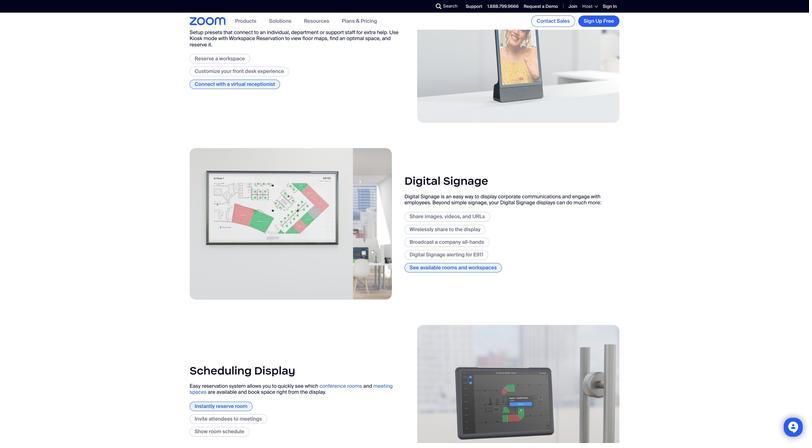 Task type: describe. For each thing, give the bounding box(es) containing it.
digital for digital signage is an easy way to display corporate communications and engage with employees. beyond simple signage, your digital signage displays can do much more:
[[405, 193, 419, 200]]

and inside digital signage is an easy way to display corporate communications and engage with employees. beyond simple signage, your digital signage displays can do much more:
[[562, 193, 571, 200]]

meeting spaces link
[[190, 383, 393, 396]]

resources button
[[304, 18, 329, 24]]

all-
[[462, 239, 470, 246]]

workspace
[[219, 55, 245, 62]]

sales
[[557, 18, 570, 24]]

a left & on the left of page
[[351, 23, 354, 30]]

share
[[410, 213, 423, 220]]

use
[[389, 29, 399, 36]]

invite
[[195, 416, 207, 423]]

solutions button
[[269, 18, 291, 24]]

0 horizontal spatial an
[[260, 29, 266, 36]]

allows
[[247, 383, 261, 390]]

displays
[[536, 199, 555, 206]]

show room schedule button
[[190, 427, 249, 437]]

easy
[[453, 193, 464, 200]]

room inside instantly reserve room button
[[235, 403, 247, 410]]

room inside "show room schedule" button
[[209, 429, 221, 435]]

to left 'view'
[[285, 35, 290, 42]]

zoom logo image
[[190, 17, 226, 25]]

demo
[[546, 3, 558, 9]]

receptionist.
[[371, 23, 400, 30]]

share images, videos, and urls button
[[405, 212, 490, 222]]

connect with a virtual receptionist button
[[190, 80, 280, 89]]

1 setup from the top
[[190, 23, 203, 30]]

pricing
[[361, 18, 377, 24]]

sign up free
[[584, 18, 614, 24]]

floor
[[302, 35, 313, 42]]

reserve inside setup a zoom kiosk in your lobby to greet guests and employees with a virtual receptionist. setup presets that connect to an individual, department or support staff for extra help. use kiosk mode with workspace reservation to view floor maps, find an optimal space, and reserve it.
[[190, 41, 207, 48]]

are available and book space right from the display.
[[207, 389, 326, 396]]

or
[[320, 29, 325, 36]]

are
[[208, 389, 215, 396]]

optimal
[[347, 35, 364, 42]]

sign for sign up free
[[584, 18, 594, 24]]

extra
[[364, 29, 376, 36]]

images,
[[425, 213, 443, 220]]

solutions
[[269, 18, 291, 24]]

beyond
[[432, 199, 450, 206]]

digital signage is an easy way to display corporate communications and engage with employees. beyond simple signage, your digital signage displays can do much more:
[[405, 193, 601, 206]]

digital signage element
[[190, 148, 619, 300]]

kiosk element
[[190, 0, 619, 123]]

spaces
[[190, 389, 207, 396]]

available for see
[[420, 264, 441, 271]]

2 vertical spatial kiosk
[[190, 35, 202, 42]]

company
[[439, 239, 461, 246]]

desk
[[245, 68, 256, 75]]

wirelessly share to the display
[[410, 226, 481, 233]]

more:
[[588, 199, 601, 206]]

rooms inside the scheduling display element
[[347, 383, 362, 390]]

contact
[[537, 18, 556, 24]]

employees
[[314, 23, 340, 30]]

broadcast a company all-hands button
[[405, 238, 489, 247]]

and down receptionist.
[[382, 35, 391, 42]]

digital signage alerting for e911 button
[[405, 250, 488, 260]]

sign up free link
[[578, 15, 619, 27]]

digital for digital signage alerting for e911
[[410, 252, 425, 258]]

to inside digital signage is an easy way to display corporate communications and engage with employees. beyond simple signage, your digital signage displays can do much more:
[[475, 193, 479, 200]]

connect
[[195, 81, 215, 87]]

meeting spaces
[[190, 383, 393, 396]]

workspace
[[229, 35, 255, 42]]

contact sales
[[537, 18, 570, 24]]

conference rooms link
[[319, 383, 362, 390]]

contact sales link
[[531, 15, 575, 27]]

virtual inside setup a zoom kiosk in your lobby to greet guests and employees with a virtual receptionist. setup presets that connect to an individual, department or support staff for extra help. use kiosk mode with workspace reservation to view floor maps, find an optimal space, and reserve it.
[[355, 23, 369, 30]]

way
[[465, 193, 474, 200]]

and left meeting
[[363, 383, 372, 390]]

to left greet
[[268, 23, 272, 30]]

digital signage alerting for e911
[[410, 252, 483, 258]]

reservation
[[202, 383, 228, 390]]

with left & on the left of page
[[341, 23, 350, 30]]

scheduling display
[[190, 364, 295, 378]]

display inside digital signage is an easy way to display corporate communications and engage with employees. beyond simple signage, your digital signage displays can do much more:
[[481, 193, 497, 200]]

experience
[[258, 68, 284, 75]]

and left book
[[238, 389, 247, 396]]

floor plan on an ipad image
[[417, 325, 619, 443]]

office floor plan image
[[190, 148, 392, 300]]

engage
[[572, 193, 590, 200]]

host
[[582, 3, 593, 9]]

host button
[[582, 3, 598, 9]]

staff
[[345, 29, 355, 36]]

signage for digital signage is an easy way to display corporate communications and engage with employees. beyond simple signage, your digital signage displays can do much more:
[[420, 193, 440, 200]]

simple
[[451, 199, 467, 206]]

reserve a workspace button
[[190, 54, 250, 64]]

plans & pricing link
[[342, 18, 377, 24]]

that
[[223, 29, 233, 36]]

1.888.799.9666
[[487, 3, 519, 9]]

wirelessly
[[410, 226, 434, 233]]

1 vertical spatial kiosk
[[224, 23, 236, 30]]

you
[[263, 383, 271, 390]]

support
[[466, 3, 482, 9]]

to right share
[[449, 226, 454, 233]]

customize
[[195, 68, 220, 75]]

reserve inside button
[[216, 403, 234, 410]]

sign in link
[[603, 3, 617, 9]]

connect with a virtual receptionist
[[195, 81, 275, 87]]

space
[[261, 389, 275, 396]]

an inside digital signage is an easy way to display corporate communications and engage with employees. beyond simple signage, your digital signage displays can do much more:
[[446, 193, 452, 200]]

join
[[568, 3, 577, 9]]

your inside setup a zoom kiosk in your lobby to greet guests and employees with a virtual receptionist. setup presets that connect to an individual, department or support staff for extra help. use kiosk mode with workspace reservation to view floor maps, find an optimal space, and reserve it.
[[243, 23, 253, 30]]

easy
[[190, 383, 201, 390]]

in
[[238, 23, 242, 30]]

show room schedule
[[195, 429, 244, 435]]

front
[[233, 68, 244, 75]]

to right connect
[[254, 29, 259, 36]]

setup a zoom kiosk in your lobby to greet guests and employees with a virtual receptionist. setup presets that connect to an individual, department or support staff for extra help. use kiosk mode with workspace reservation to view floor maps, find an optimal space, and reserve it.
[[190, 23, 400, 48]]

to right you
[[272, 383, 277, 390]]

customize your front desk experience
[[195, 68, 284, 75]]

your inside digital signage is an easy way to display corporate communications and engage with employees. beyond simple signage, your digital signage displays can do much more:
[[489, 199, 499, 206]]

support
[[326, 29, 344, 36]]

much
[[574, 199, 587, 206]]

show
[[195, 429, 208, 435]]

a for request a demo
[[542, 3, 545, 9]]

the inside button
[[455, 226, 463, 233]]

attendees
[[209, 416, 233, 423]]

and up floor
[[304, 23, 313, 30]]

right
[[276, 389, 287, 396]]



Task type: vqa. For each thing, say whether or not it's contained in the screenshot.
alerting
yes



Task type: locate. For each thing, give the bounding box(es) containing it.
rooms inside button
[[442, 264, 457, 271]]

guests
[[287, 23, 303, 30]]

reserve up invite attendees to meetings
[[216, 403, 234, 410]]

available
[[420, 264, 441, 271], [217, 389, 237, 396]]

hands
[[470, 239, 484, 246]]

sign left up
[[584, 18, 594, 24]]

1 vertical spatial sign
[[584, 18, 594, 24]]

for right staff
[[357, 29, 363, 36]]

1 horizontal spatial sign
[[603, 3, 612, 9]]

display
[[481, 193, 497, 200], [464, 226, 481, 233]]

see
[[410, 264, 419, 271]]

a left zoom
[[205, 23, 207, 30]]

kiosk up zoom
[[190, 4, 220, 18]]

available right "see"
[[420, 264, 441, 271]]

0 horizontal spatial sign
[[584, 18, 594, 24]]

an left individual,
[[260, 29, 266, 36]]

lobby
[[254, 23, 267, 30]]

2 vertical spatial your
[[489, 199, 499, 206]]

urls
[[472, 213, 485, 220]]

an right find
[[340, 35, 345, 42]]

reserve
[[190, 41, 207, 48], [216, 403, 234, 410]]

0 horizontal spatial for
[[357, 29, 363, 36]]

signage for digital signage
[[443, 174, 488, 188]]

greet
[[274, 23, 286, 30]]

the right from
[[300, 389, 308, 396]]

1 horizontal spatial reserve
[[216, 403, 234, 410]]

kiosk left mode
[[190, 35, 202, 42]]

your inside button
[[221, 68, 232, 75]]

1 horizontal spatial an
[[340, 35, 345, 42]]

and inside button
[[458, 264, 467, 271]]

0 horizontal spatial available
[[217, 389, 237, 396]]

0 vertical spatial room
[[235, 403, 247, 410]]

products button
[[235, 18, 256, 24]]

find
[[330, 35, 338, 42]]

schedule
[[222, 429, 244, 435]]

1 vertical spatial the
[[300, 389, 308, 396]]

1 vertical spatial available
[[217, 389, 237, 396]]

sign left in
[[603, 3, 612, 9]]

signage for digital signage alerting for e911
[[426, 252, 445, 258]]

signage left displays
[[516, 199, 535, 206]]

see available rooms and workspaces button
[[405, 263, 502, 273]]

display inside wirelessly share to the display button
[[464, 226, 481, 233]]

request a demo link
[[524, 3, 558, 9]]

0 vertical spatial kiosk
[[190, 4, 220, 18]]

in
[[613, 3, 617, 9]]

display up hands
[[464, 226, 481, 233]]

room right show
[[209, 429, 221, 435]]

help.
[[377, 29, 388, 36]]

and left 'urls'
[[462, 213, 471, 220]]

rooms right conference
[[347, 383, 362, 390]]

to up schedule
[[234, 416, 238, 423]]

digital up "see"
[[410, 252, 425, 258]]

2 horizontal spatial your
[[489, 199, 499, 206]]

zoom
[[209, 23, 222, 30]]

from
[[288, 389, 299, 396]]

0 horizontal spatial room
[[209, 429, 221, 435]]

a down the customize your front desk experience button
[[227, 81, 230, 87]]

the
[[455, 226, 463, 233], [300, 389, 308, 396]]

0 vertical spatial display
[[481, 193, 497, 200]]

customize your front desk experience button
[[190, 67, 289, 76]]

digital inside digital signage alerting for e911 button
[[410, 252, 425, 258]]

0 vertical spatial sign
[[603, 3, 612, 9]]

1 horizontal spatial for
[[466, 252, 472, 258]]

available up instantly reserve room
[[217, 389, 237, 396]]

1 horizontal spatial room
[[235, 403, 247, 410]]

0 vertical spatial available
[[420, 264, 441, 271]]

and inside button
[[462, 213, 471, 220]]

1 horizontal spatial the
[[455, 226, 463, 233]]

digital up share
[[405, 193, 419, 200]]

workspaces
[[468, 264, 497, 271]]

can
[[557, 199, 565, 206]]

reserve left it.
[[190, 41, 207, 48]]

your left front
[[221, 68, 232, 75]]

rooms
[[442, 264, 457, 271], [347, 383, 362, 390]]

0 vertical spatial virtual
[[355, 23, 369, 30]]

search image
[[436, 3, 442, 9], [436, 3, 442, 9]]

request a demo
[[524, 3, 558, 9]]

quickly
[[278, 383, 294, 390]]

rooms down digital signage alerting for e911 button
[[442, 264, 457, 271]]

0 horizontal spatial the
[[300, 389, 308, 396]]

0 horizontal spatial your
[[221, 68, 232, 75]]

reserve a workspace
[[195, 55, 245, 62]]

a for setup a zoom kiosk in your lobby to greet guests and employees with a virtual receptionist. setup presets that connect to an individual, department or support staff for extra help. use kiosk mode with workspace reservation to view floor maps, find an optimal space, and reserve it.
[[205, 23, 207, 30]]

view
[[291, 35, 301, 42]]

a inside 'button'
[[215, 55, 218, 62]]

None search field
[[413, 1, 437, 11]]

a
[[542, 3, 545, 9], [205, 23, 207, 30], [351, 23, 354, 30], [215, 55, 218, 62], [227, 81, 230, 87], [435, 239, 438, 246]]

digital signage
[[405, 174, 488, 188]]

for inside setup a zoom kiosk in your lobby to greet guests and employees with a virtual receptionist. setup presets that connect to an individual, department or support staff for extra help. use kiosk mode with workspace reservation to view floor maps, find an optimal space, and reserve it.
[[357, 29, 363, 36]]

digital up employees.
[[405, 174, 441, 188]]

with inside button
[[216, 81, 226, 87]]

share images, videos, and urls
[[410, 213, 485, 220]]

setup
[[190, 23, 203, 30], [190, 29, 203, 36]]

1 vertical spatial rooms
[[347, 383, 362, 390]]

0 vertical spatial rooms
[[442, 264, 457, 271]]

for inside button
[[466, 252, 472, 258]]

1 vertical spatial your
[[221, 68, 232, 75]]

conference
[[319, 383, 346, 390]]

an
[[260, 29, 266, 36], [340, 35, 345, 42], [446, 193, 452, 200]]

scheduling display element
[[190, 325, 619, 443]]

setup left presets
[[190, 23, 203, 30]]

1 horizontal spatial available
[[420, 264, 441, 271]]

1 horizontal spatial your
[[243, 23, 253, 30]]

see
[[295, 383, 304, 390]]

digital
[[405, 174, 441, 188], [405, 193, 419, 200], [500, 199, 515, 206], [410, 252, 425, 258]]

employees.
[[405, 199, 431, 206]]

support link
[[466, 3, 482, 9]]

space,
[[365, 35, 381, 42]]

plans & pricing
[[342, 18, 377, 24]]

available for are
[[217, 389, 237, 396]]

setup left mode
[[190, 29, 203, 36]]

book
[[248, 389, 260, 396]]

sign in
[[603, 3, 617, 9]]

with inside digital signage is an easy way to display corporate communications and engage with employees. beyond simple signage, your digital signage displays can do much more:
[[591, 193, 601, 200]]

kiosk
[[190, 4, 220, 18], [224, 23, 236, 30], [190, 35, 202, 42]]

an right is
[[446, 193, 452, 200]]

a for broadcast a company all-hands
[[435, 239, 438, 246]]

room up meetings
[[235, 403, 247, 410]]

plans
[[342, 18, 355, 24]]

digital for digital signage
[[405, 174, 441, 188]]

1 vertical spatial reserve
[[216, 403, 234, 410]]

1 horizontal spatial rooms
[[442, 264, 457, 271]]

1 vertical spatial for
[[466, 252, 472, 258]]

0 vertical spatial for
[[357, 29, 363, 36]]

0 vertical spatial reserve
[[190, 41, 207, 48]]

your right signage,
[[489, 199, 499, 206]]

and down the alerting
[[458, 264, 467, 271]]

meetings
[[240, 416, 262, 423]]

signage left is
[[420, 193, 440, 200]]

1 vertical spatial virtual
[[231, 81, 246, 87]]

connect
[[234, 29, 253, 36]]

share
[[435, 226, 448, 233]]

virtual inside connect with a virtual receptionist button
[[231, 81, 246, 87]]

0 horizontal spatial reserve
[[190, 41, 207, 48]]

system
[[229, 383, 246, 390]]

a left company
[[435, 239, 438, 246]]

display
[[254, 364, 295, 378]]

alerting
[[447, 252, 465, 258]]

1.888.799.9666 link
[[487, 3, 519, 9]]

communications
[[522, 193, 561, 200]]

1 vertical spatial room
[[209, 429, 221, 435]]

signage inside button
[[426, 252, 445, 258]]

signage down broadcast a company all-hands button
[[426, 252, 445, 258]]

kiosk left in
[[224, 23, 236, 30]]

reservation
[[256, 35, 284, 42]]

products
[[235, 18, 256, 24]]

display right way
[[481, 193, 497, 200]]

is
[[441, 193, 445, 200]]

up
[[596, 18, 602, 24]]

0 vertical spatial the
[[455, 226, 463, 233]]

for left "e911"
[[466, 252, 472, 258]]

1 horizontal spatial virtual
[[355, 23, 369, 30]]

with right connect
[[216, 81, 226, 87]]

individual,
[[267, 29, 290, 36]]

e911
[[473, 252, 483, 258]]

0 horizontal spatial rooms
[[347, 383, 362, 390]]

with right engage at the right of the page
[[591, 193, 601, 200]]

0 vertical spatial your
[[243, 23, 253, 30]]

videos,
[[444, 213, 461, 220]]

reserve
[[195, 55, 214, 62]]

available inside the scheduling display element
[[217, 389, 237, 396]]

a right reserve
[[215, 55, 218, 62]]

the down videos,
[[455, 226, 463, 233]]

1 vertical spatial display
[[464, 226, 481, 233]]

virtual
[[355, 23, 369, 30], [231, 81, 246, 87]]

0 horizontal spatial virtual
[[231, 81, 246, 87]]

resources
[[304, 18, 329, 24]]

available inside button
[[420, 264, 441, 271]]

to right way
[[475, 193, 479, 200]]

sign for sign in
[[603, 3, 612, 9]]

instantly reserve room button
[[190, 402, 252, 412]]

do
[[566, 199, 572, 206]]

digital right signage,
[[500, 199, 515, 206]]

and left engage at the right of the page
[[562, 193, 571, 200]]

broadcast
[[410, 239, 434, 246]]

2 horizontal spatial an
[[446, 193, 452, 200]]

free
[[603, 18, 614, 24]]

2 setup from the top
[[190, 29, 203, 36]]

with right mode
[[218, 35, 228, 42]]

instantly
[[195, 403, 215, 410]]

digital kiosk woman's face image
[[417, 0, 619, 123]]

a left demo
[[542, 3, 545, 9]]

signage up way
[[443, 174, 488, 188]]

for
[[357, 29, 363, 36], [466, 252, 472, 258]]

your right in
[[243, 23, 253, 30]]

a for reserve a workspace
[[215, 55, 218, 62]]



